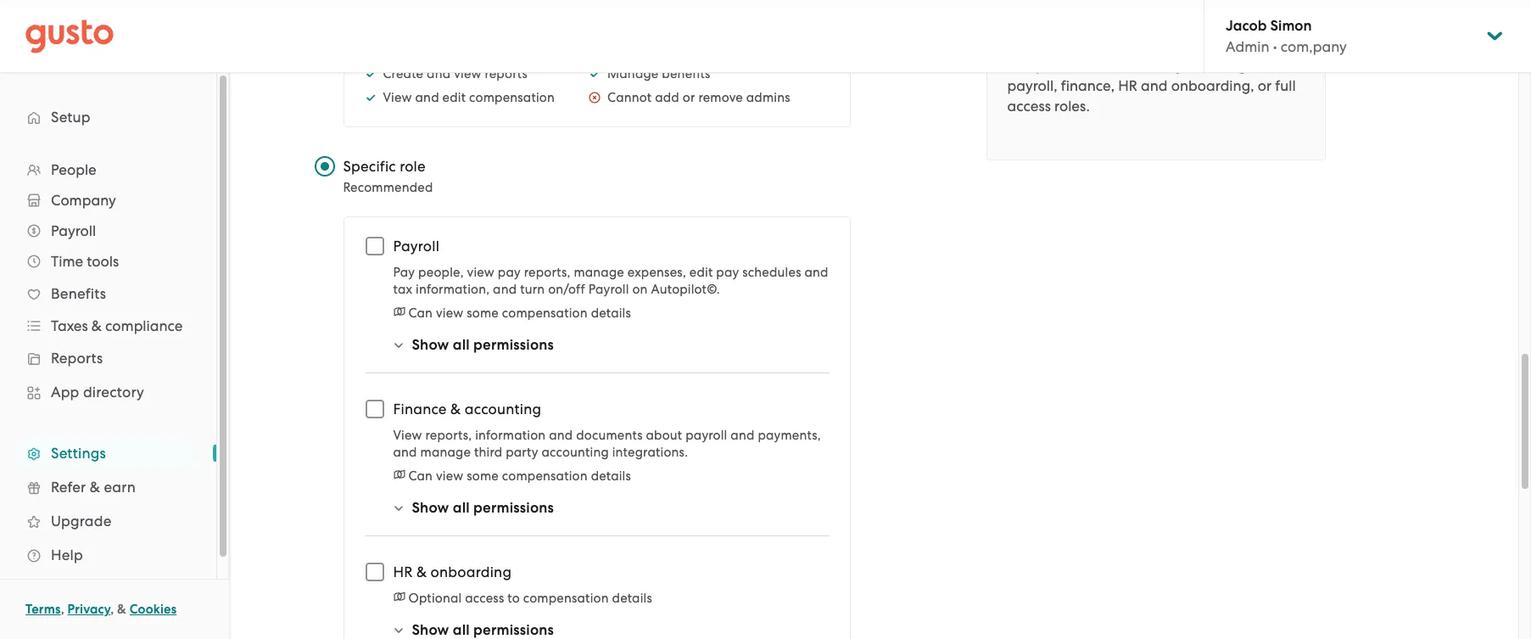 Task type: vqa. For each thing, say whether or not it's contained in the screenshot.
the bottommost want
no



Task type: describe. For each thing, give the bounding box(es) containing it.
and right create
[[427, 66, 451, 81]]

refer
[[51, 479, 86, 496]]

terms , privacy , & cookies
[[25, 602, 177, 617]]

view for view and edit compensation
[[383, 90, 412, 105]]

recommended
[[343, 180, 433, 195]]

benefits
[[51, 285, 106, 302]]

manage inside view reports, information and documents about payroll and payments, and manage third party accounting integrations.
[[421, 445, 471, 460]]

settings link
[[17, 438, 199, 468]]

setup link
[[17, 102, 199, 132]]

full
[[1276, 77, 1296, 94]]

payments,
[[758, 428, 821, 443]]

onboarding
[[431, 564, 512, 580]]

hr inside admins in gusto can only access or edit compensation data if they are assigned to payroll, finance, hr and onboarding, or full access roles.
[[1119, 77, 1138, 94]]

information
[[475, 428, 546, 443]]

integrations.
[[612, 445, 688, 460]]

cookies
[[130, 602, 177, 617]]

HR & onboarding checkbox
[[356, 553, 393, 591]]

can for finance & accounting
[[409, 468, 433, 484]]

all for finance & accounting
[[453, 499, 470, 517]]

time tools button
[[17, 246, 199, 277]]

benefits link
[[17, 278, 199, 309]]

time tools
[[51, 253, 119, 270]]

payroll
[[686, 428, 728, 443]]

directory
[[83, 384, 144, 401]]

taxes
[[51, 317, 88, 334]]

admins
[[1008, 36, 1058, 53]]

and left documents
[[549, 428, 573, 443]]

& for taxes
[[91, 317, 102, 334]]

they
[[1155, 57, 1184, 74]]

some for finance & accounting
[[467, 468, 499, 484]]

are
[[1188, 57, 1210, 74]]

can view some compensation details for payroll
[[409, 306, 631, 321]]

payroll button
[[17, 216, 199, 246]]

help
[[51, 547, 83, 564]]

specific
[[343, 158, 396, 175]]

edit for admins in gusto can only access or edit compensation data if they are assigned to payroll, finance, hr and onboarding, or full access roles.
[[1245, 36, 1271, 53]]

in
[[1061, 36, 1073, 53]]

1 vertical spatial to
[[508, 591, 520, 606]]

manage inside pay people, view pay reports, manage expenses, edit pay schedules and tax information, and turn on/off payroll on autopilot©.
[[574, 265, 625, 280]]

payroll inside dropdown button
[[51, 222, 96, 239]]

and right payroll
[[731, 428, 755, 443]]

show for payroll
[[412, 336, 449, 354]]

documents
[[576, 428, 643, 443]]

0 horizontal spatial access
[[465, 591, 504, 606]]

people,
[[418, 265, 464, 280]]

taxes & compliance
[[51, 317, 183, 334]]

company button
[[17, 185, 199, 216]]

can view some compensation details for finance & accounting
[[409, 468, 631, 484]]

0 horizontal spatial edit
[[443, 90, 466, 105]]

admin
[[1226, 38, 1270, 55]]

on/off
[[548, 282, 585, 297]]

party
[[506, 445, 539, 460]]

reports
[[485, 66, 528, 81]]

manage
[[608, 66, 659, 81]]

create
[[383, 66, 424, 81]]

upgrade
[[51, 513, 112, 530]]

earn
[[104, 479, 136, 496]]

compliance
[[105, 317, 183, 334]]

view and edit compensation
[[383, 90, 555, 105]]

add
[[655, 90, 680, 105]]

company
[[51, 192, 116, 209]]

refer & earn link
[[17, 472, 199, 502]]

1 , from the left
[[61, 602, 64, 617]]

tools
[[87, 253, 119, 270]]

Payroll checkbox
[[356, 227, 393, 265]]

list containing manage benefits
[[589, 0, 791, 106]]

cannot add or remove admins
[[608, 90, 791, 105]]

data
[[1107, 57, 1139, 74]]

list containing create and view reports
[[365, 0, 555, 106]]

view reports, information and documents about payroll and payments, and manage third party accounting integrations.
[[393, 428, 821, 460]]

pay
[[393, 265, 415, 280]]

edit for pay people, view pay reports, manage expenses, edit pay schedules and tax information, and turn on/off payroll on autopilot©.
[[690, 265, 713, 280]]

people button
[[17, 154, 199, 185]]

view up view and edit compensation
[[454, 66, 482, 81]]

setup
[[51, 109, 91, 126]]

reports link
[[17, 343, 199, 373]]

accounting inside view reports, information and documents about payroll and payments, and manage third party accounting integrations.
[[542, 445, 609, 460]]

time
[[51, 253, 83, 270]]

& left cookies button
[[117, 602, 126, 617]]

people
[[51, 161, 97, 178]]

and left turn
[[493, 282, 517, 297]]

settings
[[51, 445, 106, 462]]

specific role
[[343, 158, 426, 175]]

benefits
[[662, 66, 711, 81]]

assigned
[[1214, 57, 1273, 74]]

list containing people
[[0, 154, 216, 572]]

view down finance & accounting
[[436, 468, 464, 484]]

cannot
[[608, 90, 652, 105]]

1 pay from the left
[[498, 265, 521, 280]]

home image
[[25, 19, 114, 53]]

show for finance & accounting
[[412, 499, 449, 517]]

app directory link
[[17, 377, 199, 407]]

payroll inside pay people, view pay reports, manage expenses, edit pay schedules and tax information, and turn on/off payroll on autopilot©.
[[589, 282, 629, 297]]

Specific role radio
[[306, 148, 343, 185]]

privacy
[[68, 602, 110, 617]]

refer & earn
[[51, 479, 136, 496]]

can
[[1120, 36, 1145, 53]]

simon
[[1271, 17, 1313, 35]]

pay people, view pay reports, manage expenses, edit pay schedules and tax information, and turn on/off payroll on autopilot©.
[[393, 265, 829, 297]]

finance & accounting
[[393, 401, 542, 418]]



Task type: locate. For each thing, give the bounding box(es) containing it.
manage up on/off
[[574, 265, 625, 280]]

role
[[400, 158, 426, 175]]

edit down the create and view reports
[[443, 90, 466, 105]]

1 horizontal spatial ,
[[110, 602, 114, 617]]

0 vertical spatial edit
[[1245, 36, 1271, 53]]

0 horizontal spatial to
[[508, 591, 520, 606]]

all down information,
[[453, 336, 470, 354]]

1 vertical spatial all
[[453, 499, 470, 517]]

edit
[[1245, 36, 1271, 53], [443, 90, 466, 105], [690, 265, 713, 280]]

0 vertical spatial view
[[383, 90, 412, 105]]

show all permissions for payroll
[[412, 336, 554, 354]]

details
[[591, 306, 631, 321], [591, 468, 631, 484], [612, 591, 653, 606]]

1 vertical spatial permissions
[[474, 499, 554, 517]]

show down information,
[[412, 336, 449, 354]]

2 horizontal spatial list
[[589, 0, 791, 106]]

gusto
[[1077, 36, 1117, 53]]

upgrade link
[[17, 506, 199, 536]]

payroll,
[[1008, 77, 1058, 94]]

information,
[[416, 282, 490, 297]]

2 can from the top
[[409, 468, 433, 484]]

0 horizontal spatial reports,
[[426, 428, 472, 443]]

2 vertical spatial access
[[465, 591, 504, 606]]

, left cookies button
[[110, 602, 114, 617]]

compensation inside admins in gusto can only access or edit compensation data if they are assigned to payroll, finance, hr and onboarding, or full access roles.
[[1008, 57, 1103, 74]]

1 vertical spatial details
[[591, 468, 631, 484]]

payroll up pay
[[393, 238, 440, 255]]

access
[[1180, 36, 1224, 53], [1008, 98, 1051, 115], [465, 591, 504, 606]]

or right add
[[683, 90, 696, 105]]

reports
[[51, 350, 103, 367]]

view
[[383, 90, 412, 105], [393, 428, 422, 443]]

2 can view some compensation details from the top
[[409, 468, 631, 484]]

0 vertical spatial can view some compensation details
[[409, 306, 631, 321]]

permissions down party
[[474, 499, 554, 517]]

roles.
[[1055, 98, 1090, 115]]

0 horizontal spatial or
[[683, 90, 696, 105]]

some down information,
[[467, 306, 499, 321]]

show all permissions down third
[[412, 499, 554, 517]]

third
[[474, 445, 503, 460]]

0 vertical spatial reports,
[[524, 265, 571, 280]]

1 horizontal spatial reports,
[[524, 265, 571, 280]]

taxes & compliance button
[[17, 311, 199, 341]]

can view some compensation details
[[409, 306, 631, 321], [409, 468, 631, 484]]

create and view reports
[[383, 66, 528, 81]]

pay left schedules
[[717, 265, 740, 280]]

0 vertical spatial can
[[409, 306, 433, 321]]

can view some compensation details down party
[[409, 468, 631, 484]]

0 vertical spatial all
[[453, 336, 470, 354]]

1 all from the top
[[453, 336, 470, 354]]

permissions for payroll
[[474, 336, 554, 354]]

on
[[633, 282, 648, 297]]

or up assigned
[[1227, 36, 1241, 53]]

& right finance on the left bottom of the page
[[451, 401, 461, 418]]

onboarding,
[[1172, 77, 1255, 94]]

only
[[1148, 36, 1177, 53]]

1 vertical spatial show
[[412, 499, 449, 517]]

1 horizontal spatial to
[[1277, 57, 1291, 74]]

if
[[1143, 57, 1151, 74]]

reports, down finance & accounting
[[426, 428, 472, 443]]

0 vertical spatial show
[[412, 336, 449, 354]]

pay up turn
[[498, 265, 521, 280]]

& up optional
[[417, 564, 427, 580]]

2 horizontal spatial payroll
[[589, 282, 629, 297]]

expenses,
[[628, 265, 687, 280]]

hr down data
[[1119, 77, 1138, 94]]

edit inside admins in gusto can only access or edit compensation data if they are assigned to payroll, finance, hr and onboarding, or full access roles.
[[1245, 36, 1271, 53]]

0 vertical spatial permissions
[[474, 336, 554, 354]]

view up information,
[[467, 265, 495, 280]]

optional access to compensation details
[[409, 591, 653, 606]]

and down create
[[415, 90, 439, 105]]

0 horizontal spatial hr
[[393, 564, 413, 580]]

0 horizontal spatial manage
[[421, 445, 471, 460]]

or
[[1227, 36, 1241, 53], [1258, 77, 1272, 94], [683, 90, 696, 105]]

1 vertical spatial accounting
[[542, 445, 609, 460]]

& inside 'taxes & compliance' "dropdown button"
[[91, 317, 102, 334]]

can view some compensation details down turn
[[409, 306, 631, 321]]

view
[[454, 66, 482, 81], [467, 265, 495, 280], [436, 306, 464, 321], [436, 468, 464, 484]]

1 vertical spatial reports,
[[426, 428, 472, 443]]

manage benefits
[[608, 66, 711, 81]]

show up hr & onboarding at the bottom left of page
[[412, 499, 449, 517]]

access down onboarding at the bottom left of the page
[[465, 591, 504, 606]]

0 horizontal spatial ,
[[61, 602, 64, 617]]

to down •
[[1277, 57, 1291, 74]]

schedules
[[743, 265, 802, 280]]

reports,
[[524, 265, 571, 280], [426, 428, 472, 443]]

0 vertical spatial to
[[1277, 57, 1291, 74]]

edit up autopilot©.
[[690, 265, 713, 280]]

0 horizontal spatial list
[[0, 154, 216, 572]]

1 vertical spatial access
[[1008, 98, 1051, 115]]

accounting
[[465, 401, 542, 418], [542, 445, 609, 460]]

accounting down documents
[[542, 445, 609, 460]]

1 horizontal spatial pay
[[717, 265, 740, 280]]

1 vertical spatial can view some compensation details
[[409, 468, 631, 484]]

2 some from the top
[[467, 468, 499, 484]]

1 can from the top
[[409, 306, 433, 321]]

terms link
[[25, 602, 61, 617]]

0 horizontal spatial pay
[[498, 265, 521, 280]]

jacob
[[1226, 17, 1267, 35]]

1 horizontal spatial manage
[[574, 265, 625, 280]]

2 show all permissions from the top
[[412, 499, 554, 517]]

1 vertical spatial view
[[393, 428, 422, 443]]

0 vertical spatial hr
[[1119, 77, 1138, 94]]

access down payroll, at right top
[[1008, 98, 1051, 115]]

list
[[365, 0, 555, 106], [589, 0, 791, 106], [0, 154, 216, 572]]

all for payroll
[[453, 336, 470, 354]]

1 vertical spatial manage
[[421, 445, 471, 460]]

& for refer
[[90, 479, 100, 496]]

reports, up turn
[[524, 265, 571, 280]]

details for payroll
[[591, 306, 631, 321]]

cookies button
[[130, 599, 177, 620]]

edit left •
[[1245, 36, 1271, 53]]

to
[[1277, 57, 1291, 74], [508, 591, 520, 606]]

admins in gusto can only access or edit compensation data if they are assigned to payroll, finance, hr and onboarding, or full access roles.
[[1008, 36, 1296, 115]]

& inside refer & earn link
[[90, 479, 100, 496]]

privacy link
[[68, 602, 110, 617]]

1 horizontal spatial access
[[1008, 98, 1051, 115]]

1 show all permissions from the top
[[412, 336, 554, 354]]

hr & onboarding
[[393, 564, 512, 580]]

and right schedules
[[805, 265, 829, 280]]

some down third
[[467, 468, 499, 484]]

and down if
[[1141, 77, 1168, 94]]

0 horizontal spatial payroll
[[51, 222, 96, 239]]

finance,
[[1061, 77, 1115, 94]]

& for hr
[[417, 564, 427, 580]]

reports, inside pay people, view pay reports, manage expenses, edit pay schedules and tax information, and turn on/off payroll on autopilot©.
[[524, 265, 571, 280]]

some
[[467, 306, 499, 321], [467, 468, 499, 484]]

Finance & accounting checkbox
[[356, 390, 393, 428]]

optional
[[409, 591, 462, 606]]

0 vertical spatial details
[[591, 306, 631, 321]]

2 vertical spatial edit
[[690, 265, 713, 280]]

to down onboarding at the bottom left of the page
[[508, 591, 520, 606]]

2 , from the left
[[110, 602, 114, 617]]

manage
[[574, 265, 625, 280], [421, 445, 471, 460]]

0 vertical spatial accounting
[[465, 401, 542, 418]]

or left full
[[1258, 77, 1272, 94]]

view for view reports, information and documents about payroll and payments, and manage third party accounting integrations.
[[393, 428, 422, 443]]

accounting up information
[[465, 401, 542, 418]]

1 can view some compensation details from the top
[[409, 306, 631, 321]]

1 permissions from the top
[[474, 336, 554, 354]]

view inside pay people, view pay reports, manage expenses, edit pay schedules and tax information, and turn on/off payroll on autopilot©.
[[467, 265, 495, 280]]

1 vertical spatial hr
[[393, 564, 413, 580]]

, left privacy link
[[61, 602, 64, 617]]

jacob simon admin • com,pany
[[1226, 17, 1347, 55]]

0 vertical spatial some
[[467, 306, 499, 321]]

2 horizontal spatial or
[[1258, 77, 1272, 94]]

2 pay from the left
[[717, 265, 740, 280]]

payroll up time
[[51, 222, 96, 239]]

tax
[[393, 282, 413, 297]]

0 vertical spatial manage
[[574, 265, 625, 280]]

app directory
[[51, 384, 144, 401]]

view down information,
[[436, 306, 464, 321]]

& for finance
[[451, 401, 461, 418]]

can down finance on the left bottom of the page
[[409, 468, 433, 484]]

can down tax
[[409, 306, 433, 321]]

and down finance on the left bottom of the page
[[393, 445, 417, 460]]

help link
[[17, 540, 199, 570]]

1 show from the top
[[412, 336, 449, 354]]

some for payroll
[[467, 306, 499, 321]]

and
[[427, 66, 451, 81], [1141, 77, 1168, 94], [415, 90, 439, 105], [805, 265, 829, 280], [493, 282, 517, 297], [549, 428, 573, 443], [731, 428, 755, 443], [393, 445, 417, 460]]

view inside view reports, information and documents about payroll and payments, and manage third party accounting integrations.
[[393, 428, 422, 443]]

permissions
[[474, 336, 554, 354], [474, 499, 554, 517]]

0 vertical spatial show all permissions
[[412, 336, 554, 354]]

terms
[[25, 602, 61, 617]]

can for payroll
[[409, 306, 433, 321]]

1 vertical spatial can
[[409, 468, 433, 484]]

2 show from the top
[[412, 499, 449, 517]]

2 vertical spatial details
[[612, 591, 653, 606]]

1 horizontal spatial or
[[1227, 36, 1241, 53]]

reports, inside view reports, information and documents about payroll and payments, and manage third party accounting integrations.
[[426, 428, 472, 443]]

show all permissions for finance & accounting
[[412, 499, 554, 517]]

1 horizontal spatial edit
[[690, 265, 713, 280]]

pay
[[498, 265, 521, 280], [717, 265, 740, 280]]

show all permissions down information,
[[412, 336, 554, 354]]

2 permissions from the top
[[474, 499, 554, 517]]

admins
[[747, 90, 791, 105]]

1 horizontal spatial list
[[365, 0, 555, 106]]

app
[[51, 384, 79, 401]]

2 all from the top
[[453, 499, 470, 517]]

& left 'earn'
[[90, 479, 100, 496]]

•
[[1274, 38, 1278, 55]]

com,pany
[[1281, 38, 1347, 55]]

1 horizontal spatial payroll
[[393, 238, 440, 255]]

permissions down turn
[[474, 336, 554, 354]]

0 vertical spatial access
[[1180, 36, 1224, 53]]

permissions for finance & accounting
[[474, 499, 554, 517]]

1 vertical spatial show all permissions
[[412, 499, 554, 517]]

1 horizontal spatial hr
[[1119, 77, 1138, 94]]

& right taxes
[[91, 317, 102, 334]]

edit inside pay people, view pay reports, manage expenses, edit pay schedules and tax information, and turn on/off payroll on autopilot©.
[[690, 265, 713, 280]]

,
[[61, 602, 64, 617], [110, 602, 114, 617]]

view down finance on the left bottom of the page
[[393, 428, 422, 443]]

autopilot©.
[[651, 282, 720, 297]]

access up 'are' at the right top
[[1180, 36, 1224, 53]]

turn
[[520, 282, 545, 297]]

1 vertical spatial some
[[467, 468, 499, 484]]

details for finance & accounting
[[591, 468, 631, 484]]

1 vertical spatial edit
[[443, 90, 466, 105]]

manage left third
[[421, 445, 471, 460]]

hr
[[1119, 77, 1138, 94], [393, 564, 413, 580]]

payroll
[[51, 222, 96, 239], [393, 238, 440, 255], [589, 282, 629, 297]]

all up hr & onboarding at the bottom left of page
[[453, 499, 470, 517]]

&
[[91, 317, 102, 334], [451, 401, 461, 418], [90, 479, 100, 496], [417, 564, 427, 580], [117, 602, 126, 617]]

finance
[[393, 401, 447, 418]]

payroll left on
[[589, 282, 629, 297]]

and inside admins in gusto can only access or edit compensation data if they are assigned to payroll, finance, hr and onboarding, or full access roles.
[[1141, 77, 1168, 94]]

view down create
[[383, 90, 412, 105]]

remove
[[699, 90, 743, 105]]

about
[[646, 428, 683, 443]]

hr up optional
[[393, 564, 413, 580]]

gusto navigation element
[[0, 73, 216, 599]]

2 horizontal spatial access
[[1180, 36, 1224, 53]]

to inside admins in gusto can only access or edit compensation data if they are assigned to payroll, finance, hr and onboarding, or full access roles.
[[1277, 57, 1291, 74]]

1 some from the top
[[467, 306, 499, 321]]

2 horizontal spatial edit
[[1245, 36, 1271, 53]]



